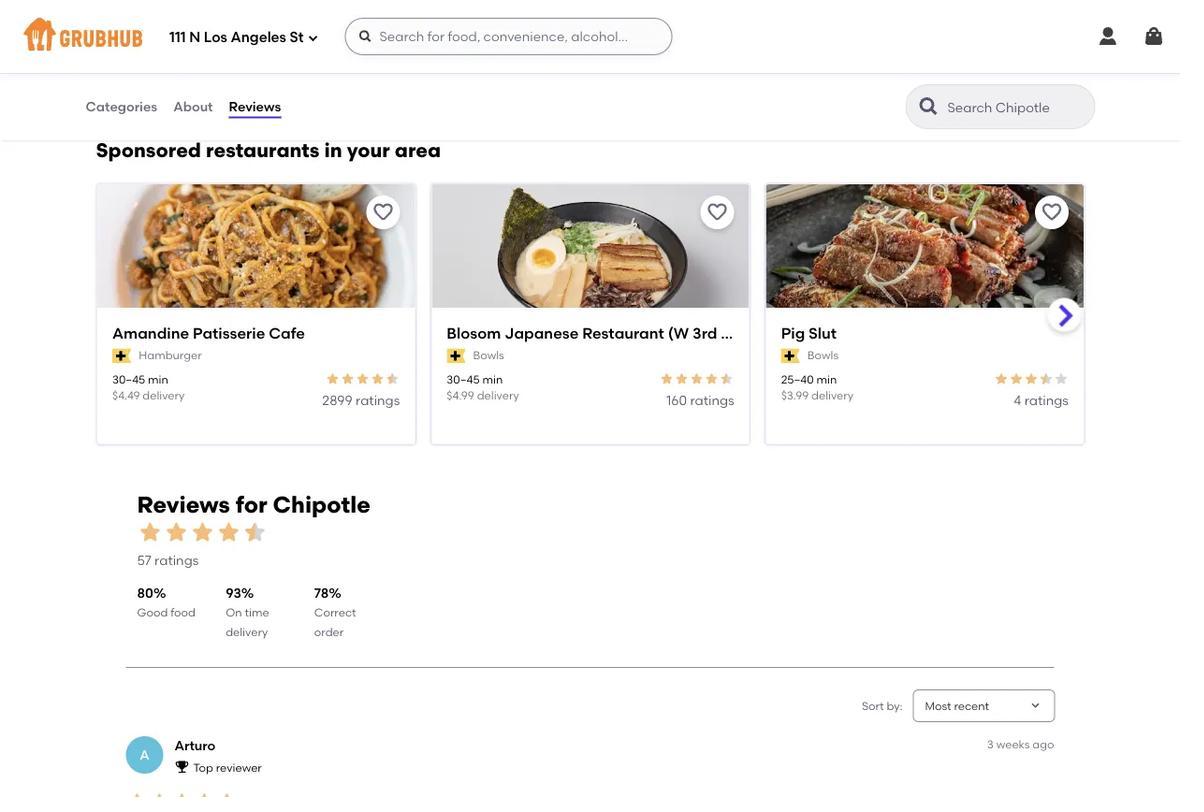 Task type: locate. For each thing, give the bounding box(es) containing it.
1 save this restaurant image from the left
[[706, 201, 729, 223]]

subscription pass image down pig
[[781, 348, 800, 363]]

0 horizontal spatial save this restaurant image
[[706, 201, 729, 223]]

2 save this restaurant button from the left
[[701, 195, 734, 229]]

0 horizontal spatial 30–45
[[112, 372, 145, 386]]

n
[[189, 29, 201, 46]]

0 horizontal spatial svg image
[[358, 29, 373, 44]]

delivery right $4.99
[[477, 389, 519, 402]]

160
[[666, 392, 687, 408]]

amandine patisserie cafe logo image
[[97, 184, 415, 341]]

1 horizontal spatial 30–45
[[446, 372, 479, 386]]

4 ratings
[[1014, 392, 1069, 408]]

min down blosom
[[482, 372, 503, 386]]

blosom japanese restaurant (w 3rd st) logo image
[[431, 184, 749, 341]]

ago
[[1033, 738, 1055, 752]]

min inside the 25–40 min $3.99 delivery
[[816, 372, 837, 386]]

3
[[988, 738, 994, 752]]

blosom japanese restaurant (w 3rd st) link
[[446, 323, 741, 344]]

sponsored
[[96, 138, 201, 162]]

min inside 30–45 min $4.99 delivery
[[482, 372, 503, 386]]

1 horizontal spatial svg image
[[1097, 25, 1120, 48]]

1 horizontal spatial bowls
[[807, 349, 839, 362]]

delivery for patisserie
[[142, 389, 184, 402]]

pig
[[781, 324, 805, 342]]

0 vertical spatial reviews
[[229, 99, 281, 115]]

reviews up restaurants
[[229, 99, 281, 115]]

amandine patisserie cafe
[[112, 324, 305, 342]]

3rd
[[692, 324, 717, 342]]

ratings for blosom japanese restaurant (w 3rd st)
[[690, 392, 734, 408]]

delivery inside 93 on time delivery
[[226, 625, 268, 639]]

delivery inside 30–45 min $4.99 delivery
[[477, 389, 519, 402]]

80
[[137, 586, 153, 602]]

main navigation navigation
[[0, 0, 1181, 73]]

reviewer
[[216, 761, 262, 775]]

bowls
[[473, 349, 504, 362], [807, 349, 839, 362]]

bowls down slut
[[807, 349, 839, 362]]

min
[[148, 372, 168, 386], [482, 372, 503, 386], [816, 372, 837, 386]]

min down hamburger
[[148, 372, 168, 386]]

ratings right the 2899
[[355, 392, 400, 408]]

star icon image
[[325, 371, 340, 386], [340, 371, 355, 386], [355, 371, 370, 386], [370, 371, 385, 386], [385, 371, 400, 386], [385, 371, 400, 386], [659, 371, 674, 386], [674, 371, 689, 386], [689, 371, 704, 386], [704, 371, 719, 386], [719, 371, 734, 386], [719, 371, 734, 386], [994, 371, 1009, 386], [1009, 371, 1024, 386], [1024, 371, 1039, 386], [1039, 371, 1054, 386], [1039, 371, 1054, 386], [1054, 371, 1069, 386], [137, 520, 163, 546], [163, 520, 190, 546], [190, 520, 216, 546], [216, 520, 242, 546], [242, 520, 268, 546], [242, 520, 268, 546], [126, 791, 148, 798], [148, 791, 171, 798], [171, 791, 193, 798], [193, 791, 216, 798], [216, 791, 238, 798]]

sponsored restaurants in your area
[[96, 138, 441, 162]]

order
[[314, 625, 344, 639]]

hamburger
[[138, 349, 201, 362]]

min right 25–40
[[816, 372, 837, 386]]

pig slut
[[781, 324, 837, 342]]

save this restaurant button for cafe
[[366, 195, 400, 229]]

delivery right the $4.49
[[142, 389, 184, 402]]

delivery down time
[[226, 625, 268, 639]]

30–45 for blosom
[[446, 372, 479, 386]]

0 horizontal spatial bowls
[[473, 349, 504, 362]]

japanese
[[504, 324, 578, 342]]

reviews for reviews
[[229, 99, 281, 115]]

1 bowls from the left
[[473, 349, 504, 362]]

reviews up 57 ratings
[[137, 491, 230, 518]]

2899
[[322, 392, 352, 408]]

0 horizontal spatial subscription pass image
[[112, 348, 131, 363]]

pig slut link
[[781, 323, 1069, 344]]

ratings right 160
[[690, 392, 734, 408]]

time
[[245, 606, 269, 620]]

78
[[314, 586, 329, 602]]

(w
[[668, 324, 689, 342]]

subscription pass image
[[112, 348, 131, 363], [781, 348, 800, 363]]

2 bowls from the left
[[807, 349, 839, 362]]

reviews
[[229, 99, 281, 115], [137, 491, 230, 518]]

1 30–45 from the left
[[112, 372, 145, 386]]

1 save this restaurant button from the left
[[366, 195, 400, 229]]

chipotle
[[273, 491, 371, 518]]

2 horizontal spatial min
[[816, 372, 837, 386]]

min for patisserie
[[148, 372, 168, 386]]

1 horizontal spatial save this restaurant button
[[701, 195, 734, 229]]

30–45 up the $4.49
[[112, 372, 145, 386]]

ratings
[[355, 392, 400, 408], [690, 392, 734, 408], [1025, 392, 1069, 408], [155, 552, 199, 568]]

ratings right 57
[[155, 552, 199, 568]]

reviews button
[[228, 73, 282, 140]]

1 horizontal spatial subscription pass image
[[781, 348, 800, 363]]

amandine
[[112, 324, 189, 342]]

1 horizontal spatial save this restaurant image
[[1041, 201, 1063, 223]]

svg image
[[1097, 25, 1120, 48], [1143, 25, 1166, 48], [358, 29, 373, 44]]

min inside '30–45 min $4.49 delivery'
[[148, 372, 168, 386]]

2 subscription pass image from the left
[[781, 348, 800, 363]]

0 horizontal spatial save this restaurant button
[[366, 195, 400, 229]]

for
[[236, 491, 267, 518]]

subscription pass image down amandine
[[112, 348, 131, 363]]

Search for food, convenience, alcohol... search field
[[345, 18, 673, 55]]

2 min from the left
[[482, 372, 503, 386]]

area
[[395, 138, 441, 162]]

save this restaurant image
[[706, 201, 729, 223], [1041, 201, 1063, 223]]

2 horizontal spatial svg image
[[1143, 25, 1166, 48]]

ratings for amandine patisserie cafe
[[355, 392, 400, 408]]

30–45 inside 30–45 min $4.99 delivery
[[446, 372, 479, 386]]

bowls down blosom
[[473, 349, 504, 362]]

2 30–45 from the left
[[446, 372, 479, 386]]

1 subscription pass image from the left
[[112, 348, 131, 363]]

30–45 up $4.99
[[446, 372, 479, 386]]

1 vertical spatial reviews
[[137, 491, 230, 518]]

min for japanese
[[482, 372, 503, 386]]

111
[[169, 29, 186, 46]]

25–40
[[781, 372, 814, 386]]

78 correct order
[[314, 586, 356, 639]]

angeles
[[231, 29, 286, 46]]

delivery inside the 25–40 min $3.99 delivery
[[811, 389, 854, 402]]

delivery right $3.99
[[811, 389, 854, 402]]

1 min from the left
[[148, 372, 168, 386]]

reviews inside "button"
[[229, 99, 281, 115]]

save this restaurant image for pig slut
[[1041, 201, 1063, 223]]

restaurant
[[582, 324, 664, 342]]

delivery inside '30–45 min $4.49 delivery'
[[142, 389, 184, 402]]

111 n los angeles st
[[169, 29, 304, 46]]

reviews for reviews for chipotle
[[137, 491, 230, 518]]

3 min from the left
[[816, 372, 837, 386]]

your
[[347, 138, 390, 162]]

30–45 inside '30–45 min $4.49 delivery'
[[112, 372, 145, 386]]

trophy icon image
[[175, 760, 190, 775]]

pig slut logo image
[[766, 184, 1084, 341]]

in
[[324, 138, 342, 162]]

Sort by: field
[[926, 698, 990, 715]]

1 horizontal spatial min
[[482, 372, 503, 386]]

2 horizontal spatial save this restaurant button
[[1035, 195, 1069, 229]]

ratings right the 4
[[1025, 392, 1069, 408]]

0 horizontal spatial min
[[148, 372, 168, 386]]

93 on time delivery
[[226, 586, 269, 639]]

delivery
[[142, 389, 184, 402], [477, 389, 519, 402], [811, 389, 854, 402], [226, 625, 268, 639]]

save this restaurant button
[[366, 195, 400, 229], [701, 195, 734, 229], [1035, 195, 1069, 229]]

2 save this restaurant image from the left
[[1041, 201, 1063, 223]]

amandine patisserie cafe link
[[112, 323, 400, 344]]

30–45
[[112, 372, 145, 386], [446, 372, 479, 386]]



Task type: describe. For each thing, give the bounding box(es) containing it.
st)
[[721, 324, 741, 342]]

st
[[290, 29, 304, 46]]

Search Chipotle search field
[[946, 98, 1089, 116]]

80 good food
[[137, 586, 196, 620]]

57
[[137, 552, 151, 568]]

blosom japanese restaurant (w 3rd st)
[[446, 324, 741, 342]]

min for slut
[[816, 372, 837, 386]]

30–45 min $4.49 delivery
[[112, 372, 184, 402]]

categories
[[86, 99, 157, 115]]

25–40 min $3.99 delivery
[[781, 372, 854, 402]]

sort
[[862, 699, 884, 713]]

$4.99
[[446, 389, 474, 402]]

3 weeks ago
[[988, 738, 1055, 752]]

recent
[[954, 699, 990, 713]]

57 ratings
[[137, 552, 199, 568]]

4
[[1014, 392, 1021, 408]]

food
[[171, 606, 196, 620]]

weeks
[[997, 738, 1030, 752]]

svg image
[[308, 32, 319, 44]]

delivery for japanese
[[477, 389, 519, 402]]

cafe
[[268, 324, 305, 342]]

delivery for slut
[[811, 389, 854, 402]]

$4.49
[[112, 389, 139, 402]]

about button
[[172, 73, 214, 140]]

a
[[140, 748, 150, 764]]

top reviewer
[[193, 761, 262, 775]]

subscription pass image for pig
[[781, 348, 800, 363]]

restaurants
[[206, 138, 320, 162]]

160 ratings
[[666, 392, 734, 408]]

most recent
[[926, 699, 990, 713]]

caret down icon image
[[1029, 699, 1044, 714]]

most
[[926, 699, 952, 713]]

30–45 for amandine
[[112, 372, 145, 386]]

good
[[137, 606, 168, 620]]

subscription pass image for amandine
[[112, 348, 131, 363]]

3 save this restaurant button from the left
[[1035, 195, 1069, 229]]

bowls for japanese
[[473, 349, 504, 362]]

search icon image
[[918, 96, 941, 118]]

save this restaurant image for blosom japanese restaurant (w 3rd st)
[[706, 201, 729, 223]]

los
[[204, 29, 227, 46]]

blosom
[[446, 324, 501, 342]]

30–45 min $4.99 delivery
[[446, 372, 519, 402]]

save this restaurant image
[[372, 201, 394, 223]]

arturo
[[175, 738, 216, 754]]

correct
[[314, 606, 356, 620]]

$3.99
[[781, 389, 809, 402]]

reviews for chipotle
[[137, 491, 371, 518]]

sort by:
[[862, 699, 903, 713]]

by:
[[887, 699, 903, 713]]

subscription pass image
[[446, 348, 465, 363]]

on
[[226, 606, 242, 620]]

93
[[226, 586, 241, 602]]

2899 ratings
[[322, 392, 400, 408]]

top
[[193, 761, 213, 775]]

slut
[[809, 324, 837, 342]]

save this restaurant button for restaurant
[[701, 195, 734, 229]]

bowls for slut
[[807, 349, 839, 362]]

categories button
[[85, 73, 158, 140]]

about
[[173, 99, 213, 115]]

patisserie
[[192, 324, 265, 342]]

ratings for pig slut
[[1025, 392, 1069, 408]]



Task type: vqa. For each thing, say whether or not it's contained in the screenshot.
the Bowls corresponding to Japanese
yes



